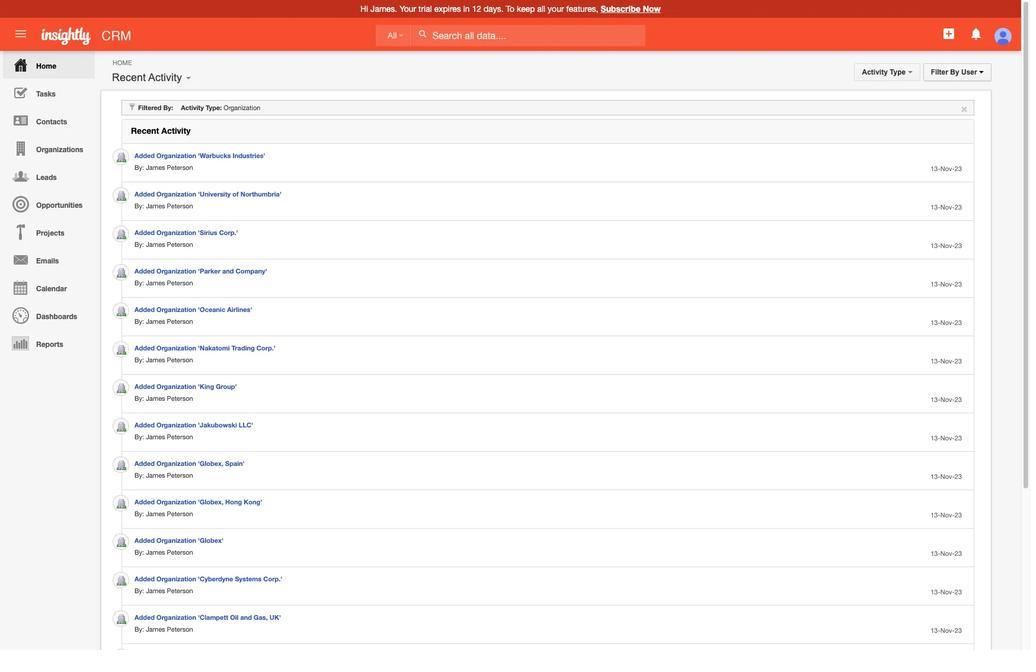 Task type: describe. For each thing, give the bounding box(es) containing it.
organization image for added organization 'university of northumbria'
[[117, 192, 126, 201]]

filter by user link
[[923, 63, 992, 81]]

to
[[506, 4, 515, 14]]

peterson inside added organization 'sirius corp.' by: james peterson
[[167, 241, 193, 248]]

james inside added organization 'cyberdyne systems corp.' by: james peterson
[[146, 588, 165, 595]]

'oceanic
[[198, 306, 225, 314]]

reports
[[36, 340, 63, 349]]

james inside added organization 'clampett oil and gas, uk' by: james peterson
[[146, 627, 165, 634]]

added for added organization 'sirius corp.'
[[135, 229, 155, 236]]

activity type: organization
[[181, 104, 260, 111]]

13-nov-23 for added organization 'globex, spain'
[[931, 474, 962, 481]]

organization for added organization 'king group'
[[157, 383, 196, 391]]

'parker
[[198, 267, 220, 275]]

gas,
[[254, 614, 268, 622]]

added organization 'parker and company' by: james peterson
[[135, 267, 267, 287]]

and inside added organization 'parker and company' by: james peterson
[[222, 267, 234, 275]]

1 horizontal spatial home
[[113, 59, 132, 66]]

13-nov-23 for added organization 'university of northumbria'
[[931, 204, 962, 211]]

organization image for added organization 'globex'
[[117, 538, 126, 548]]

by: inside added organization 'globex' by: james peterson
[[135, 549, 144, 557]]

organizations
[[36, 145, 83, 154]]

organization for added organization 'globex, hong kong'
[[157, 498, 196, 506]]

added for added organization 'parker and company'
[[135, 267, 155, 275]]

'globex'
[[198, 537, 223, 545]]

added organization 'jakubowski llc' link
[[135, 421, 253, 429]]

by
[[950, 68, 959, 76]]

'clampett
[[198, 614, 228, 622]]

13- for added organization 'university of northumbria'
[[931, 204, 940, 211]]

hi
[[360, 4, 368, 14]]

leads
[[36, 173, 57, 182]]

added organization 'globex' by: james peterson
[[135, 537, 223, 557]]

23 for added organization 'oceanic airlines'
[[955, 319, 962, 327]]

×
[[961, 101, 968, 115]]

keep
[[517, 4, 535, 14]]

23 for added organization 'nakatomi trading corp.'
[[955, 358, 962, 365]]

organization for added organization 'clampett oil and gas, uk'
[[157, 614, 196, 622]]

recent inside button
[[112, 72, 146, 84]]

organization image for added organization 'oceanic airlines'
[[117, 307, 126, 317]]

organization image for added organization 'sirius corp.'
[[117, 230, 126, 240]]

organization image for added organization 'globex, hong kong'
[[117, 500, 126, 509]]

type:
[[206, 104, 222, 111]]

crm
[[102, 28, 131, 43]]

added organization 'nakatomi trading corp.' by: james peterson
[[135, 344, 275, 364]]

by: inside added organization 'sirius corp.' by: james peterson
[[135, 241, 144, 248]]

'sirius
[[198, 229, 217, 236]]

by: inside added organization 'nakatomi trading corp.' by: james peterson
[[135, 357, 144, 364]]

type
[[890, 68, 906, 76]]

all
[[388, 31, 397, 40]]

corp.' for systems
[[263, 576, 282, 583]]

0 horizontal spatial home
[[36, 62, 56, 71]]

activity inside recent activity button
[[148, 72, 182, 84]]

opportunities link
[[3, 190, 95, 218]]

23 for added organization 'sirius corp.'
[[955, 242, 962, 250]]

1 vertical spatial recent
[[131, 126, 159, 136]]

by: inside added organization 'cyberdyne systems corp.' by: james peterson
[[135, 588, 144, 595]]

23 for added organization 'globex, spain'
[[955, 474, 962, 481]]

13- for added organization 'clampett oil and gas, uk'
[[931, 628, 940, 635]]

activity type link
[[854, 63, 920, 81]]

12
[[472, 4, 481, 14]]

peterson inside added organization 'clampett oil and gas, uk' by: james peterson
[[167, 627, 193, 634]]

group'
[[216, 383, 237, 391]]

systems
[[235, 576, 262, 583]]

all link
[[376, 25, 412, 46]]

recent activity button
[[108, 69, 186, 87]]

trial
[[418, 4, 432, 14]]

added organization 'cyberdyne systems corp.' by: james peterson
[[135, 576, 282, 595]]

navigation containing home
[[0, 51, 95, 357]]

'cyberdyne
[[198, 576, 233, 583]]

nov- for added organization 'clampett oil and gas, uk'
[[940, 628, 955, 635]]

23 for added organization 'globex, hong kong'
[[955, 512, 962, 519]]

organization for added organization 'university of northumbria'
[[157, 190, 196, 198]]

13-nov-23 for added organization 'parker and company'
[[931, 281, 962, 288]]

added organization 'oceanic airlines' link
[[135, 306, 252, 314]]

airlines'
[[227, 306, 252, 314]]

user
[[961, 68, 977, 76]]

home link
[[3, 51, 95, 79]]

activity down filtered by:
[[161, 126, 191, 136]]

corp.' inside added organization 'sirius corp.' by: james peterson
[[219, 229, 238, 236]]

'university
[[198, 190, 231, 198]]

by: inside added organization 'parker and company' by: james peterson
[[135, 280, 144, 287]]

13- for added organization 'nakatomi trading corp.'
[[931, 358, 940, 365]]

organization for added organization 'globex, spain'
[[157, 460, 196, 468]]

added for added organization 'globex'
[[135, 537, 155, 545]]

llc'
[[239, 421, 253, 429]]

of
[[233, 190, 239, 198]]

'nakatomi
[[198, 344, 230, 352]]

subscribe
[[601, 4, 641, 14]]

added organization 'sirius corp.' by: james peterson
[[135, 229, 238, 248]]

13- for added organization 'jakubowski llc'
[[931, 435, 940, 442]]

13- for added organization 'globex, spain'
[[931, 474, 940, 481]]

dashboards
[[36, 312, 77, 321]]

filter by user
[[931, 68, 979, 76]]

added organization 'university of northumbria' link
[[135, 190, 282, 198]]

added organization 'cyberdyne systems corp.' link
[[135, 576, 282, 583]]

james inside added organization 'nakatomi trading corp.' by: james peterson
[[146, 357, 165, 364]]

nov- for added organization 'parker and company'
[[940, 281, 955, 288]]

james.
[[371, 4, 397, 14]]

organization for added organization 'cyberdyne systems corp.'
[[157, 576, 196, 583]]

added for added organization 'clampett oil and gas, uk'
[[135, 614, 155, 622]]

james inside added organization 'university of northumbria' by: james peterson
[[146, 203, 165, 210]]

23 for added organization 'cyberdyne systems corp.'
[[955, 589, 962, 596]]

calendar
[[36, 285, 67, 293]]

added organization 'clampett oil and gas, uk' by: james peterson
[[135, 614, 281, 634]]

nov- for added organization 'globex'
[[940, 551, 955, 558]]

organization inside activity type: organization
[[224, 104, 260, 111]]

contacts
[[36, 117, 67, 126]]

peterson inside added organization 'king group' by: james peterson
[[167, 395, 193, 402]]

23 for added organization 'clampett oil and gas, uk'
[[955, 628, 962, 635]]

added for added organization 'university of northumbria'
[[135, 190, 155, 198]]

james inside the added organization 'globex, spain' by: james peterson
[[146, 472, 165, 480]]

reports link
[[3, 330, 95, 357]]

expires
[[434, 4, 461, 14]]

added organization 'king group' by: james peterson
[[135, 383, 237, 402]]

filtered
[[138, 104, 162, 111]]

added organization 'jakubowski llc' by: james peterson
[[135, 421, 253, 441]]

james inside 'added organization 'oceanic airlines' by: james peterson'
[[146, 318, 165, 325]]

13- for added organization 'globex, hong kong'
[[931, 512, 940, 519]]

13- for added organization 'cyberdyne systems corp.'
[[931, 589, 940, 596]]

by: inside 'added organization 'oceanic airlines' by: james peterson'
[[135, 318, 144, 325]]

subscribe now link
[[601, 4, 661, 14]]

oil
[[230, 614, 239, 622]]

added organization 'warbucks industries' by: james peterson
[[135, 152, 265, 171]]

emails
[[36, 257, 59, 266]]

nov- for added organization 'king group'
[[940, 397, 955, 404]]

white image
[[418, 30, 427, 38]]

james inside added organization 'globex, hong kong' by: james peterson
[[146, 511, 165, 518]]

opportunities
[[36, 201, 83, 210]]

notifications image
[[969, 27, 983, 41]]



Task type: locate. For each thing, give the bounding box(es) containing it.
added inside added organization 'university of northumbria' by: james peterson
[[135, 190, 155, 198]]

9 13-nov-23 from the top
[[931, 474, 962, 481]]

uk'
[[270, 614, 281, 622]]

13-nov-23 for added organization 'sirius corp.'
[[931, 242, 962, 250]]

peterson inside 'added organization 'oceanic airlines' by: james peterson'
[[167, 318, 193, 325]]

peterson
[[167, 164, 193, 171], [167, 203, 193, 210], [167, 241, 193, 248], [167, 280, 193, 287], [167, 318, 193, 325], [167, 357, 193, 364], [167, 395, 193, 402], [167, 434, 193, 441], [167, 472, 193, 480], [167, 511, 193, 518], [167, 549, 193, 557], [167, 588, 193, 595], [167, 627, 193, 634]]

13 added from the top
[[135, 614, 155, 622]]

Search all data.... text field
[[412, 25, 645, 46]]

and right 'parker
[[222, 267, 234, 275]]

added organization 'globex, spain' by: james peterson
[[135, 460, 245, 480]]

8 nov- from the top
[[940, 435, 955, 442]]

added inside the added organization 'globex, spain' by: james peterson
[[135, 460, 155, 468]]

13 peterson from the top
[[167, 627, 193, 634]]

peterson inside added organization 'parker and company' by: james peterson
[[167, 280, 193, 287]]

james down added organization 'oceanic airlines' link
[[146, 318, 165, 325]]

organization inside added organization 'sirius corp.' by: james peterson
[[157, 229, 196, 236]]

6 organization image from the top
[[117, 615, 126, 625]]

'globex, inside added organization 'globex, hong kong' by: james peterson
[[198, 498, 223, 506]]

added organization 'king group' link
[[135, 383, 237, 391]]

added inside added organization 'nakatomi trading corp.' by: james peterson
[[135, 344, 155, 352]]

corp.' for trading
[[257, 344, 275, 352]]

nov- for added organization 'sirius corp.'
[[940, 242, 955, 250]]

added inside added organization 'sirius corp.' by: james peterson
[[135, 229, 155, 236]]

23 for added organization 'parker and company'
[[955, 281, 962, 288]]

organization for added organization 'globex'
[[157, 537, 196, 545]]

4 23 from the top
[[955, 281, 962, 288]]

added for added organization 'jakubowski llc'
[[135, 421, 155, 429]]

1 horizontal spatial and
[[240, 614, 252, 622]]

11 13-nov-23 from the top
[[931, 551, 962, 558]]

13 nov- from the top
[[940, 628, 955, 635]]

organization inside the added organization 'globex, spain' by: james peterson
[[157, 460, 196, 468]]

james up added organization 'king group' link
[[146, 357, 165, 364]]

tasks
[[36, 90, 56, 98]]

james down added organization 'sirius corp.' link
[[146, 241, 165, 248]]

organization for added organization 'parker and company'
[[157, 267, 196, 275]]

0 vertical spatial recent
[[112, 72, 146, 84]]

10 peterson from the top
[[167, 511, 193, 518]]

kong'
[[244, 498, 262, 506]]

13-nov-23 for added organization 'warbucks industries'
[[931, 165, 962, 172]]

peterson down the added organization 'warbucks industries' link
[[167, 164, 193, 171]]

peterson inside the added organization 'globex, spain' by: james peterson
[[167, 472, 193, 480]]

organization image for added organization 'king group'
[[117, 384, 126, 394]]

6 23 from the top
[[955, 358, 962, 365]]

11 peterson from the top
[[167, 549, 193, 557]]

7 organization image from the top
[[117, 577, 126, 586]]

filter image
[[128, 103, 136, 111]]

8 13-nov-23 from the top
[[931, 435, 962, 442]]

2 added from the top
[[135, 190, 155, 198]]

organization for added organization 'warbucks industries'
[[157, 152, 196, 159]]

peterson down added organization 'jakubowski llc' link
[[167, 434, 193, 441]]

3 13- from the top
[[931, 242, 940, 250]]

9 added from the top
[[135, 460, 155, 468]]

4 peterson from the top
[[167, 280, 193, 287]]

6 13- from the top
[[931, 358, 940, 365]]

calendar link
[[3, 274, 95, 302]]

organization image for added organization 'clampett oil and gas, uk'
[[117, 615, 126, 625]]

and right the oil
[[240, 614, 252, 622]]

james down added organization 'king group' link
[[146, 395, 165, 402]]

peterson down added organization 'king group' link
[[167, 395, 193, 402]]

tasks link
[[3, 79, 95, 107]]

5 organization image from the top
[[117, 538, 126, 548]]

4 organization image from the top
[[117, 423, 126, 432]]

4 added from the top
[[135, 267, 155, 275]]

organization image
[[117, 153, 126, 162], [117, 230, 126, 240], [117, 307, 126, 317], [117, 384, 126, 394], [117, 538, 126, 548], [117, 615, 126, 625]]

23
[[955, 165, 962, 172], [955, 204, 962, 211], [955, 242, 962, 250], [955, 281, 962, 288], [955, 319, 962, 327], [955, 358, 962, 365], [955, 397, 962, 404], [955, 435, 962, 442], [955, 474, 962, 481], [955, 512, 962, 519], [955, 551, 962, 558], [955, 589, 962, 596], [955, 628, 962, 635]]

activity left type on the right top
[[862, 68, 888, 76]]

23 for added organization 'globex'
[[955, 551, 962, 558]]

leads link
[[3, 162, 95, 190]]

added for added organization 'globex, spain'
[[135, 460, 155, 468]]

1 organization image from the top
[[117, 153, 126, 162]]

'king
[[198, 383, 214, 391]]

by: inside added organization 'university of northumbria' by: james peterson
[[135, 203, 144, 210]]

corp.'
[[219, 229, 238, 236], [257, 344, 275, 352], [263, 576, 282, 583]]

added organization 'globex, hong kong' link
[[135, 498, 262, 506]]

1 vertical spatial and
[[240, 614, 252, 622]]

5 added from the top
[[135, 306, 155, 314]]

6 organization image from the top
[[117, 500, 126, 509]]

peterson up added organization 'king group' link
[[167, 357, 193, 364]]

4 james from the top
[[146, 280, 165, 287]]

11 nov- from the top
[[940, 551, 955, 558]]

1 23 from the top
[[955, 165, 962, 172]]

nov- for added organization 'cyberdyne systems corp.'
[[940, 589, 955, 596]]

organization image for added organization 'globex, spain'
[[117, 461, 126, 471]]

activity up filtered by:
[[148, 72, 182, 84]]

2 'globex, from the top
[[198, 498, 223, 506]]

corp.' inside added organization 'cyberdyne systems corp.' by: james peterson
[[263, 576, 282, 583]]

by: inside added organization 'warbucks industries' by: james peterson
[[135, 164, 144, 171]]

your
[[548, 4, 564, 14]]

added inside added organization 'globex, hong kong' by: james peterson
[[135, 498, 155, 506]]

organization inside added organization 'globex' by: james peterson
[[157, 537, 196, 545]]

organization down added organization 'jakubowski llc' by: james peterson
[[157, 460, 196, 468]]

james down added organization 'clampett oil and gas, uk' link
[[146, 627, 165, 634]]

1 james from the top
[[146, 164, 165, 171]]

13 james from the top
[[146, 627, 165, 634]]

peterson inside added organization 'university of northumbria' by: james peterson
[[167, 203, 193, 210]]

10 13-nov-23 from the top
[[931, 512, 962, 519]]

james down added organization 'globex, spain' link
[[146, 472, 165, 480]]

industries'
[[233, 152, 265, 159]]

13- for added organization 'sirius corp.'
[[931, 242, 940, 250]]

by: inside added organization 'clampett oil and gas, uk' by: james peterson
[[135, 627, 144, 634]]

1 vertical spatial 'globex,
[[198, 498, 223, 506]]

1 organization image from the top
[[117, 192, 126, 201]]

organization for added organization 'sirius corp.'
[[157, 229, 196, 236]]

13-
[[931, 165, 940, 172], [931, 204, 940, 211], [931, 242, 940, 250], [931, 281, 940, 288], [931, 319, 940, 327], [931, 358, 940, 365], [931, 397, 940, 404], [931, 435, 940, 442], [931, 474, 940, 481], [931, 512, 940, 519], [931, 551, 940, 558], [931, 589, 940, 596], [931, 628, 940, 635]]

peterson down added organization 'cyberdyne systems corp.' link
[[167, 588, 193, 595]]

13-nov-23 for added organization 'king group'
[[931, 397, 962, 404]]

2 nov- from the top
[[940, 204, 955, 211]]

by: inside added organization 'globex, hong kong' by: james peterson
[[135, 511, 144, 518]]

2 organization image from the top
[[117, 230, 126, 240]]

3 organization image from the top
[[117, 307, 126, 317]]

added organization 'nakatomi trading corp.' link
[[135, 344, 275, 352]]

organization down added organization 'king group' by: james peterson at left
[[157, 421, 196, 429]]

added organization 'sirius corp.' link
[[135, 229, 238, 236]]

6 peterson from the top
[[167, 357, 193, 364]]

added inside added organization 'warbucks industries' by: james peterson
[[135, 152, 155, 159]]

5 peterson from the top
[[167, 318, 193, 325]]

corp.' inside added organization 'nakatomi trading corp.' by: james peterson
[[257, 344, 275, 352]]

1 'globex, from the top
[[198, 460, 223, 468]]

added for added organization 'globex, hong kong'
[[135, 498, 155, 506]]

organization inside added organization 'nakatomi trading corp.' by: james peterson
[[157, 344, 196, 352]]

organization down the added organization 'globex, spain' by: james peterson
[[157, 498, 196, 506]]

23 for added organization 'king group'
[[955, 397, 962, 404]]

'globex, left spain'
[[198, 460, 223, 468]]

6 13-nov-23 from the top
[[931, 358, 962, 365]]

james down the added organization 'warbucks industries' link
[[146, 164, 165, 171]]

added inside added organization 'king group' by: james peterson
[[135, 383, 155, 391]]

james inside added organization 'sirius corp.' by: james peterson
[[146, 241, 165, 248]]

7 james from the top
[[146, 395, 165, 402]]

recent activity inside recent activity button
[[112, 72, 182, 84]]

home up tasks link
[[36, 62, 56, 71]]

7 peterson from the top
[[167, 395, 193, 402]]

recent up the filter icon
[[112, 72, 146, 84]]

'warbucks
[[198, 152, 231, 159]]

by: inside the added organization 'globex, spain' by: james peterson
[[135, 472, 144, 480]]

trading
[[232, 344, 255, 352]]

projects link
[[3, 218, 95, 246]]

your
[[400, 4, 416, 14]]

13 13- from the top
[[931, 628, 940, 635]]

peterson down added organization 'sirius corp.' link
[[167, 241, 193, 248]]

in
[[463, 4, 470, 14]]

dashboards link
[[3, 302, 95, 330]]

12 13-nov-23 from the top
[[931, 589, 962, 596]]

peterson inside added organization 'globex, hong kong' by: james peterson
[[167, 511, 193, 518]]

3 13-nov-23 from the top
[[931, 242, 962, 250]]

1 vertical spatial recent activity
[[131, 126, 191, 136]]

organization image
[[117, 192, 126, 201], [117, 269, 126, 278], [117, 346, 126, 355], [117, 423, 126, 432], [117, 461, 126, 471], [117, 500, 126, 509], [117, 577, 126, 586]]

11 added from the top
[[135, 537, 155, 545]]

13-nov-23 for added organization 'globex'
[[931, 551, 962, 558]]

peterson down added organization 'oceanic airlines' link
[[167, 318, 193, 325]]

added organization 'globex' link
[[135, 537, 223, 545]]

0 horizontal spatial and
[[222, 267, 234, 275]]

organization image for added organization 'cyberdyne systems corp.'
[[117, 577, 126, 586]]

13-nov-23 for added organization 'jakubowski llc'
[[931, 435, 962, 442]]

0 vertical spatial and
[[222, 267, 234, 275]]

nov- for added organization 'university of northumbria'
[[940, 204, 955, 211]]

hong
[[225, 498, 242, 506]]

nov- for added organization 'oceanic airlines'
[[940, 319, 955, 327]]

hi james. your trial expires in 12 days. to keep all your features, subscribe now
[[360, 4, 661, 14]]

13- for added organization 'king group'
[[931, 397, 940, 404]]

1 vertical spatial corp.'
[[257, 344, 275, 352]]

8 peterson from the top
[[167, 434, 193, 441]]

peterson inside added organization 'nakatomi trading corp.' by: james peterson
[[167, 357, 193, 364]]

nov- for added organization 'jakubowski llc'
[[940, 435, 955, 442]]

nov- for added organization 'globex, hong kong'
[[940, 512, 955, 519]]

organization right type:
[[224, 104, 260, 111]]

2 13-nov-23 from the top
[[931, 204, 962, 211]]

11 james from the top
[[146, 549, 165, 557]]

recent
[[112, 72, 146, 84], [131, 126, 159, 136]]

organization inside 'added organization 'oceanic airlines' by: james peterson'
[[157, 306, 196, 314]]

james inside added organization 'parker and company' by: james peterson
[[146, 280, 165, 287]]

added organization 'warbucks industries' link
[[135, 152, 265, 159]]

1 added from the top
[[135, 152, 155, 159]]

organization image for added organization 'warbucks industries'
[[117, 153, 126, 162]]

added for added organization 'king group'
[[135, 383, 155, 391]]

12 james from the top
[[146, 588, 165, 595]]

9 13- from the top
[[931, 474, 940, 481]]

peterson down added organization 'globex' link
[[167, 549, 193, 557]]

added organization 'oceanic airlines' by: james peterson
[[135, 306, 252, 325]]

organization left 'parker
[[157, 267, 196, 275]]

peterson inside added organization 'globex' by: james peterson
[[167, 549, 193, 557]]

and inside added organization 'clampett oil and gas, uk' by: james peterson
[[240, 614, 252, 622]]

added inside added organization 'globex' by: james peterson
[[135, 537, 155, 545]]

3 organization image from the top
[[117, 346, 126, 355]]

organization left 'sirius
[[157, 229, 196, 236]]

13-nov-23 for added organization 'globex, hong kong'
[[931, 512, 962, 519]]

james up added organization 'oceanic airlines' link
[[146, 280, 165, 287]]

organization inside added organization 'cyberdyne systems corp.' by: james peterson
[[157, 576, 196, 583]]

peterson down added organization 'clampett oil and gas, uk' link
[[167, 627, 193, 634]]

peterson inside added organization 'cyberdyne systems corp.' by: james peterson
[[167, 588, 193, 595]]

13-nov-23 for added organization 'oceanic airlines'
[[931, 319, 962, 327]]

northumbria'
[[240, 190, 282, 198]]

organization inside added organization 'warbucks industries' by: james peterson
[[157, 152, 196, 159]]

filtered by:
[[138, 104, 173, 111]]

organization down added organization 'globex' by: james peterson
[[157, 576, 196, 583]]

× link
[[961, 101, 968, 115]]

james inside added organization 'globex' by: james peterson
[[146, 549, 165, 557]]

9 peterson from the top
[[167, 472, 193, 480]]

james inside added organization 'jakubowski llc' by: james peterson
[[146, 434, 165, 441]]

23 for added organization 'warbucks industries'
[[955, 165, 962, 172]]

1 13- from the top
[[931, 165, 940, 172]]

company'
[[236, 267, 267, 275]]

2 13- from the top
[[931, 204, 940, 211]]

organization image for added organization 'jakubowski llc'
[[117, 423, 126, 432]]

contacts link
[[3, 107, 95, 135]]

added inside added organization 'cyberdyne systems corp.' by: james peterson
[[135, 576, 155, 583]]

organization for added organization 'nakatomi trading corp.'
[[157, 344, 196, 352]]

9 nov- from the top
[[940, 474, 955, 481]]

nov- for added organization 'nakatomi trading corp.'
[[940, 358, 955, 365]]

9 james from the top
[[146, 472, 165, 480]]

10 added from the top
[[135, 498, 155, 506]]

23 for added organization 'university of northumbria'
[[955, 204, 962, 211]]

2 vertical spatial corp.'
[[263, 576, 282, 583]]

filter
[[931, 68, 948, 76]]

corp.' right systems at the bottom
[[263, 576, 282, 583]]

3 23 from the top
[[955, 242, 962, 250]]

organization left 'warbucks
[[157, 152, 196, 159]]

peterson inside added organization 'warbucks industries' by: james peterson
[[167, 164, 193, 171]]

'globex, for hong
[[198, 498, 223, 506]]

james up added organization 'globex' link
[[146, 511, 165, 518]]

12 23 from the top
[[955, 589, 962, 596]]

organization left 'oceanic at the left of page
[[157, 306, 196, 314]]

peterson up added organization 'sirius corp.' link
[[167, 203, 193, 210]]

8 james from the top
[[146, 434, 165, 441]]

added inside added organization 'clampett oil and gas, uk' by: james peterson
[[135, 614, 155, 622]]

5 23 from the top
[[955, 319, 962, 327]]

added organization 'clampett oil and gas, uk' link
[[135, 614, 281, 622]]

added inside 'added organization 'oceanic airlines' by: james peterson'
[[135, 306, 155, 314]]

nov- for added organization 'warbucks industries'
[[940, 165, 955, 172]]

2 23 from the top
[[955, 204, 962, 211]]

5 13- from the top
[[931, 319, 940, 327]]

4 nov- from the top
[[940, 281, 955, 288]]

0 vertical spatial 'globex,
[[198, 460, 223, 468]]

organization inside added organization 'king group' by: james peterson
[[157, 383, 196, 391]]

23 for added organization 'jakubowski llc'
[[955, 435, 962, 442]]

activity inside activity type link
[[862, 68, 888, 76]]

added for added organization 'nakatomi trading corp.'
[[135, 344, 155, 352]]

6 james from the top
[[146, 357, 165, 364]]

0 vertical spatial recent activity
[[112, 72, 182, 84]]

by: inside added organization 'jakubowski llc' by: james peterson
[[135, 434, 144, 441]]

now
[[643, 4, 661, 14]]

12 peterson from the top
[[167, 588, 193, 595]]

0 vertical spatial corp.'
[[219, 229, 238, 236]]

recent down filtered
[[131, 126, 159, 136]]

organization inside added organization 'jakubowski llc' by: james peterson
[[157, 421, 196, 429]]

6 nov- from the top
[[940, 358, 955, 365]]

projects
[[36, 229, 64, 238]]

added organization 'parker and company' link
[[135, 267, 267, 275]]

13- for added organization 'parker and company'
[[931, 281, 940, 288]]

'globex, left hong
[[198, 498, 223, 506]]

organization image for added organization 'nakatomi trading corp.'
[[117, 346, 126, 355]]

added inside added organization 'parker and company' by: james peterson
[[135, 267, 155, 275]]

13 13-nov-23 from the top
[[931, 628, 962, 635]]

7 added from the top
[[135, 383, 155, 391]]

organization left 'king
[[157, 383, 196, 391]]

james inside added organization 'king group' by: james peterson
[[146, 395, 165, 402]]

organization left 'university
[[157, 190, 196, 198]]

added organization 'university of northumbria' by: james peterson
[[135, 190, 282, 210]]

13-nov-23 for added organization 'cyberdyne systems corp.'
[[931, 589, 962, 596]]

organization down 'added organization 'oceanic airlines' by: james peterson'
[[157, 344, 196, 352]]

10 james from the top
[[146, 511, 165, 518]]

added for added organization 'cyberdyne systems corp.'
[[135, 576, 155, 583]]

2 peterson from the top
[[167, 203, 193, 210]]

james down added organization 'jakubowski llc' link
[[146, 434, 165, 441]]

13-nov-23
[[931, 165, 962, 172], [931, 204, 962, 211], [931, 242, 962, 250], [931, 281, 962, 288], [931, 319, 962, 327], [931, 358, 962, 365], [931, 397, 962, 404], [931, 435, 962, 442], [931, 474, 962, 481], [931, 512, 962, 519], [931, 551, 962, 558], [931, 589, 962, 596], [931, 628, 962, 635]]

4 organization image from the top
[[117, 384, 126, 394]]

'globex,
[[198, 460, 223, 468], [198, 498, 223, 506]]

nov-
[[940, 165, 955, 172], [940, 204, 955, 211], [940, 242, 955, 250], [940, 281, 955, 288], [940, 319, 955, 327], [940, 358, 955, 365], [940, 397, 955, 404], [940, 435, 955, 442], [940, 474, 955, 481], [940, 512, 955, 519], [940, 551, 955, 558], [940, 589, 955, 596], [940, 628, 955, 635]]

9 23 from the top
[[955, 474, 962, 481]]

corp.' right trading
[[257, 344, 275, 352]]

navigation
[[0, 51, 95, 357]]

11 23 from the top
[[955, 551, 962, 558]]

8 13- from the top
[[931, 435, 940, 442]]

corp.' right 'sirius
[[219, 229, 238, 236]]

7 23 from the top
[[955, 397, 962, 404]]

organization for added organization 'jakubowski llc'
[[157, 421, 196, 429]]

added for added organization 'warbucks industries'
[[135, 152, 155, 159]]

peterson down added organization 'parker and company' link
[[167, 280, 193, 287]]

emails link
[[3, 246, 95, 274]]

activity
[[862, 68, 888, 76], [148, 72, 182, 84], [181, 104, 204, 111], [161, 126, 191, 136]]

by:
[[163, 104, 173, 111], [135, 164, 144, 171], [135, 203, 144, 210], [135, 241, 144, 248], [135, 280, 144, 287], [135, 318, 144, 325], [135, 357, 144, 364], [135, 395, 144, 402], [135, 434, 144, 441], [135, 472, 144, 480], [135, 511, 144, 518], [135, 549, 144, 557], [135, 588, 144, 595], [135, 627, 144, 634]]

activity left type:
[[181, 104, 204, 111]]

spain'
[[225, 460, 245, 468]]

12 13- from the top
[[931, 589, 940, 596]]

7 13- from the top
[[931, 397, 940, 404]]

organization left the 'globex'
[[157, 537, 196, 545]]

nov- for added organization 'globex, spain'
[[940, 474, 955, 481]]

2 organization image from the top
[[117, 269, 126, 278]]

organization inside added organization 'parker and company' by: james peterson
[[157, 267, 196, 275]]

13- for added organization 'oceanic airlines'
[[931, 319, 940, 327]]

organization inside added organization 'clampett oil and gas, uk' by: james peterson
[[157, 614, 196, 622]]

1 13-nov-23 from the top
[[931, 165, 962, 172]]

peterson down added organization 'globex, spain' link
[[167, 472, 193, 480]]

5 james from the top
[[146, 318, 165, 325]]

11 13- from the top
[[931, 551, 940, 558]]

13 23 from the top
[[955, 628, 962, 635]]

5 nov- from the top
[[940, 319, 955, 327]]

recent activity up filtered
[[112, 72, 182, 84]]

home down crm
[[113, 59, 132, 66]]

activity type
[[862, 68, 908, 76]]

recent activity down filtered by:
[[131, 126, 191, 136]]

organization for added organization 'oceanic airlines'
[[157, 306, 196, 314]]

organization inside added organization 'university of northumbria' by: james peterson
[[157, 190, 196, 198]]

james down added organization 'globex' by: james peterson
[[146, 588, 165, 595]]

8 added from the top
[[135, 421, 155, 429]]

12 nov- from the top
[[940, 589, 955, 596]]

3 james from the top
[[146, 241, 165, 248]]

13-nov-23 for added organization 'clampett oil and gas, uk'
[[931, 628, 962, 635]]

13-nov-23 for added organization 'nakatomi trading corp.'
[[931, 358, 962, 365]]

10 nov- from the top
[[940, 512, 955, 519]]

james inside added organization 'warbucks industries' by: james peterson
[[146, 164, 165, 171]]

6 added from the top
[[135, 344, 155, 352]]

13- for added organization 'globex'
[[931, 551, 940, 558]]

'globex, inside the added organization 'globex, spain' by: james peterson
[[198, 460, 223, 468]]

organization image for added organization 'parker and company'
[[117, 269, 126, 278]]

organizations link
[[3, 135, 95, 162]]

7 nov- from the top
[[940, 397, 955, 404]]

added
[[135, 152, 155, 159], [135, 190, 155, 198], [135, 229, 155, 236], [135, 267, 155, 275], [135, 306, 155, 314], [135, 344, 155, 352], [135, 383, 155, 391], [135, 421, 155, 429], [135, 460, 155, 468], [135, 498, 155, 506], [135, 537, 155, 545], [135, 576, 155, 583], [135, 614, 155, 622]]

5 organization image from the top
[[117, 461, 126, 471]]

13- for added organization 'warbucks industries'
[[931, 165, 940, 172]]

james up added organization 'sirius corp.' link
[[146, 203, 165, 210]]

organization left 'clampett
[[157, 614, 196, 622]]

organization inside added organization 'globex, hong kong' by: james peterson
[[157, 498, 196, 506]]

peterson inside added organization 'jakubowski llc' by: james peterson
[[167, 434, 193, 441]]

by: inside added organization 'king group' by: james peterson
[[135, 395, 144, 402]]

'jakubowski
[[198, 421, 237, 429]]

added organization 'globex, spain' link
[[135, 460, 245, 468]]

10 13- from the top
[[931, 512, 940, 519]]

peterson down added organization 'globex, hong kong' link
[[167, 511, 193, 518]]

added inside added organization 'jakubowski llc' by: james peterson
[[135, 421, 155, 429]]

home
[[113, 59, 132, 66], [36, 62, 56, 71]]

'globex, for spain'
[[198, 460, 223, 468]]

all
[[537, 4, 545, 14]]

3 peterson from the top
[[167, 241, 193, 248]]

4 13-nov-23 from the top
[[931, 281, 962, 288]]

4 13- from the top
[[931, 281, 940, 288]]

features,
[[566, 4, 598, 14]]

added for added organization 'oceanic airlines'
[[135, 306, 155, 314]]

5 13-nov-23 from the top
[[931, 319, 962, 327]]

added organization 'globex, hong kong' by: james peterson
[[135, 498, 262, 518]]

days.
[[484, 4, 504, 14]]

james down added organization 'globex' link
[[146, 549, 165, 557]]

10 23 from the top
[[955, 512, 962, 519]]

recent activity
[[112, 72, 182, 84], [131, 126, 191, 136]]

8 23 from the top
[[955, 435, 962, 442]]

2 james from the top
[[146, 203, 165, 210]]



Task type: vqa. For each thing, say whether or not it's contained in the screenshot.
Sales to the top
no



